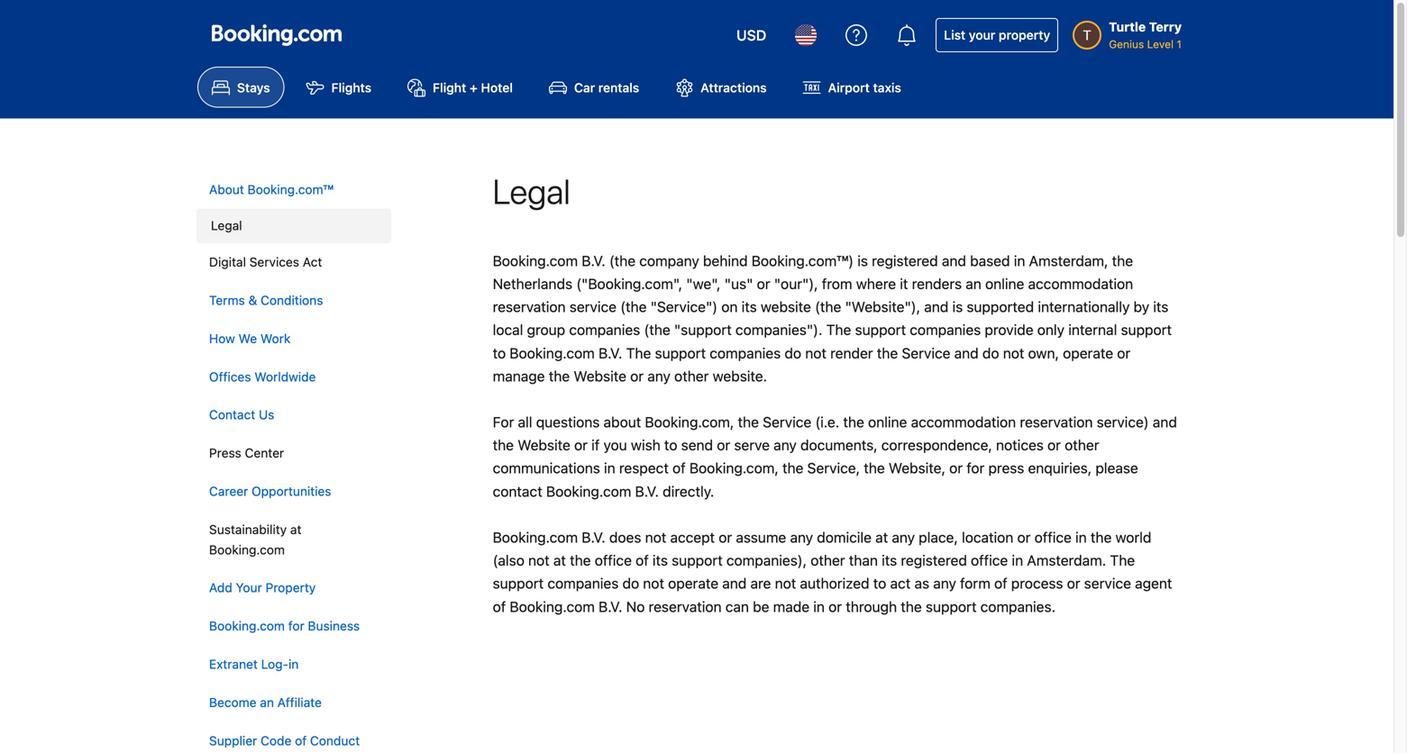 Task type: vqa. For each thing, say whether or not it's contained in the screenshot.
hours
no



Task type: describe. For each thing, give the bounding box(es) containing it.
support down "accept"
[[672, 552, 723, 570]]

b.v. left no
[[599, 599, 623, 616]]

1 horizontal spatial at
[[554, 552, 566, 570]]

the left world
[[1091, 529, 1112, 547]]

or right "accept"
[[719, 529, 732, 547]]

service inside booking.com b.v. (the company behind booking.com™) is registered and based in amsterdam, the netherlands ("booking.com", "we", "us" or "our"), from where it renders an online accommodation reservation service (the "service") on its website (the "website"), and is supported internationally by its local group companies  (the "support companies"). the support companies provide only internal support to booking.com b.v. the support companies do not render the service and do not own, operate or manage the website or any other website.
[[902, 345, 951, 362]]

1 vertical spatial booking.com,
[[690, 460, 779, 477]]

or down the authorized
[[829, 599, 842, 616]]

add your property link
[[197, 570, 387, 608]]

become an affiliate
[[209, 696, 322, 711]]

or up enquiries,
[[1048, 437, 1061, 454]]

booking.com inside 'link'
[[209, 619, 285, 634]]

or right "us"
[[757, 275, 771, 293]]

be
[[753, 599, 770, 616]]

not right does
[[645, 529, 667, 547]]

send
[[682, 437, 713, 454]]

0 vertical spatial booking.com,
[[645, 414, 734, 431]]

(the down ("booking.com", at the top left
[[621, 299, 647, 316]]

work
[[261, 331, 291, 346]]

list your property
[[944, 28, 1051, 42]]

flight
[[433, 80, 466, 95]]

turtle
[[1109, 19, 1146, 34]]

sustainability at booking.com link
[[197, 511, 387, 570]]

or down amsterdam.
[[1067, 576, 1081, 593]]

terms & conditions
[[209, 293, 323, 308]]

(i.e.
[[816, 414, 840, 431]]

of right code
[[295, 734, 307, 749]]

all
[[518, 414, 533, 431]]

terms
[[209, 293, 245, 308]]

reservation inside booking.com b.v. (the company behind booking.com™) is registered and based in amsterdam, the netherlands ("booking.com", "we", "us" or "our"), from where it renders an online accommodation reservation service (the "service") on its website (the "website"), and is supported internationally by its local group companies  (the "support companies"). the support companies provide only internal support to booking.com b.v. the support companies do not render the service and do not own, operate or manage the website or any other website.
[[493, 299, 566, 316]]

not up made
[[775, 576, 797, 593]]

&
[[248, 293, 257, 308]]

for inside for all questions about booking.com, the service (i.e. the online accommodation reservation service) and the website or if you wish to send or serve any documents, correspondence, notices or other communications in respect of booking.com, the service, the website, or for press enquiries, please contact booking.com b.v. directly.
[[967, 460, 985, 477]]

property
[[266, 581, 316, 596]]

car rentals link
[[535, 67, 654, 108]]

on
[[722, 299, 738, 316]]

world
[[1116, 529, 1152, 547]]

any right as
[[934, 576, 957, 593]]

at inside sustainability at booking.com
[[290, 523, 302, 537]]

internationally
[[1038, 299, 1130, 316]]

(the down "service")
[[644, 322, 671, 339]]

center
[[245, 446, 284, 461]]

2 horizontal spatial do
[[983, 345, 1000, 362]]

to inside booking.com b.v. does not accept or assume any domicile at any place, location or office in the world (also not at the office of its support companies), other than its registered office in amsterdam. the support companies do not operate and are not authorized to act as any form of process or service agent of booking.com b.v. no reservation can be made in or through the support companies.
[[874, 576, 887, 593]]

the right render
[[877, 345, 898, 362]]

companies down ("booking.com", at the top left
[[569, 322, 641, 339]]

assume
[[736, 529, 787, 547]]

press
[[989, 460, 1025, 477]]

the up serve
[[738, 414, 759, 431]]

stays link
[[198, 67, 285, 108]]

1 horizontal spatial office
[[971, 552, 1009, 570]]

booking.com up (also
[[493, 529, 578, 547]]

rentals
[[599, 80, 640, 95]]

1 horizontal spatial is
[[953, 299, 963, 316]]

press
[[209, 446, 242, 461]]

"our"),
[[774, 275, 819, 293]]

the right (i.e.
[[844, 414, 865, 431]]

it
[[900, 275, 909, 293]]

companies.
[[981, 599, 1056, 616]]

we
[[239, 331, 257, 346]]

car
[[574, 80, 595, 95]]

digital services act
[[209, 255, 322, 270]]

place,
[[919, 529, 959, 547]]

serve
[[734, 437, 770, 454]]

(also
[[493, 552, 525, 570]]

contact us
[[209, 408, 275, 423]]

the down for
[[493, 437, 514, 454]]

(the down from
[[815, 299, 842, 316]]

b.v. up about at left
[[599, 345, 623, 362]]

of down does
[[636, 552, 649, 570]]

act
[[303, 255, 322, 270]]

or up about at left
[[631, 368, 644, 385]]

press center
[[209, 446, 284, 461]]

airport
[[828, 80, 870, 95]]

offices
[[209, 370, 251, 384]]

legal inside navigation
[[211, 218, 242, 233]]

"service")
[[651, 299, 718, 316]]

flight + hotel
[[433, 80, 513, 95]]

local
[[493, 322, 523, 339]]

become an affiliate link
[[197, 684, 387, 723]]

usd
[[737, 27, 767, 44]]

online inside for all questions about booking.com, the service (i.e. the online accommodation reservation service) and the website or if you wish to send or serve any documents, correspondence, notices or other communications in respect of booking.com, the service, the website, or for press enquiries, please contact booking.com b.v. directly.
[[869, 414, 908, 431]]

1 horizontal spatial do
[[785, 345, 802, 362]]

of down (also
[[493, 599, 506, 616]]

about
[[604, 414, 641, 431]]

any inside booking.com b.v. (the company behind booking.com™) is registered and based in amsterdam, the netherlands ("booking.com", "we", "us" or "our"), from where it renders an online accommodation reservation service (the "service") on its website (the "website"), and is supported internationally by its local group companies  (the "support companies"). the support companies provide only internal support to booking.com b.v. the support companies do not render the service and do not own, operate or manage the website or any other website.
[[648, 368, 671, 385]]

supported
[[967, 299, 1035, 316]]

navigation containing about booking.com™
[[197, 171, 391, 754]]

in inside for all questions about booking.com, the service (i.e. the online accommodation reservation service) and the website or if you wish to send or serve any documents, correspondence, notices or other communications in respect of booking.com, the service, the website, or for press enquiries, please contact booking.com b.v. directly.
[[604, 460, 616, 477]]

in down booking.com for business 'link'
[[289, 657, 299, 672]]

booking.com inside sustainability at booking.com
[[209, 543, 285, 558]]

registered inside booking.com b.v. does not accept or assume any domicile at any place, location or office in the world (also not at the office of its support companies), other than its registered office in amsterdam. the support companies do not operate and are not authorized to act as any form of process or service agent of booking.com b.v. no reservation can be made in or through the support companies.
[[901, 552, 968, 570]]

domicile
[[817, 529, 872, 547]]

booking.com up netherlands
[[493, 252, 578, 270]]

other inside for all questions about booking.com, the service (i.e. the online accommodation reservation service) and the website or if you wish to send or serve any documents, correspondence, notices or other communications in respect of booking.com, the service, the website, or for press enquiries, please contact booking.com b.v. directly.
[[1065, 437, 1100, 454]]

become
[[209, 696, 257, 711]]

form
[[961, 576, 991, 593]]

your
[[969, 28, 996, 42]]

to inside for all questions about booking.com, the service (i.e. the online accommodation reservation service) and the website or if you wish to send or serve any documents, correspondence, notices or other communications in respect of booking.com, the service, the website, or for press enquiries, please contact booking.com b.v. directly.
[[665, 437, 678, 454]]

support down form at the right of page
[[926, 599, 977, 616]]

("booking.com",
[[577, 275, 683, 293]]

booking.com inside for all questions about booking.com, the service (i.e. the online accommodation reservation service) and the website or if you wish to send or serve any documents, correspondence, notices or other communications in respect of booking.com, the service, the website, or for press enquiries, please contact booking.com b.v. directly.
[[546, 483, 632, 500]]

about booking.com™
[[209, 182, 334, 197]]

service inside booking.com b.v. (the company behind booking.com™) is registered and based in amsterdam, the netherlands ("booking.com", "we", "us" or "our"), from where it renders an online accommodation reservation service (the "service") on its website (the "website"), and is supported internationally by its local group companies  (the "support companies"). the support companies provide only internal support to booking.com b.v. the support companies do not render the service and do not own, operate or manage the website or any other website.
[[570, 299, 617, 316]]

the right the amsterdam,
[[1113, 252, 1134, 270]]

turtle terry genius level 1
[[1109, 19, 1182, 51]]

code
[[261, 734, 292, 749]]

registered inside booking.com b.v. (the company behind booking.com™) is registered and based in amsterdam, the netherlands ("booking.com", "we", "us" or "our"), from where it renders an online accommodation reservation service (the "service") on its website (the "website"), and is supported internationally by its local group companies  (the "support companies"). the support companies provide only internal support to booking.com b.v. the support companies do not render the service and do not own, operate or manage the website or any other website.
[[872, 252, 939, 270]]

your
[[236, 581, 262, 596]]

airport taxis
[[828, 80, 902, 95]]

not right (also
[[529, 552, 550, 570]]

operate inside booking.com b.v. (the company behind booking.com™) is registered and based in amsterdam, the netherlands ("booking.com", "we", "us" or "our"), from where it renders an online accommodation reservation service (the "service") on its website (the "website"), and is supported internationally by its local group companies  (the "support companies"). the support companies provide only internal support to booking.com b.v. the support companies do not render the service and do not own, operate or manage the website or any other website.
[[1063, 345, 1114, 362]]

support down "support
[[655, 345, 706, 362]]

0 horizontal spatial the
[[626, 345, 651, 362]]

add
[[209, 581, 232, 596]]

please
[[1096, 460, 1139, 477]]

documents,
[[801, 437, 878, 454]]

only
[[1038, 322, 1065, 339]]

digital services act link
[[197, 244, 387, 282]]

can
[[726, 599, 749, 616]]

act
[[891, 576, 911, 593]]

from
[[822, 275, 853, 293]]

add your property
[[209, 581, 316, 596]]

accept
[[671, 529, 715, 547]]

process
[[1012, 576, 1064, 593]]

booking.com online hotel reservations image
[[212, 24, 342, 46]]

service inside booking.com b.v. does not accept or assume any domicile at any place, location or office in the world (also not at the office of its support companies), other than its registered office in amsterdam. the support companies do not operate and are not authorized to act as any form of process or service agent of booking.com b.v. no reservation can be made in or through the support companies.
[[1085, 576, 1132, 593]]

property
[[999, 28, 1051, 42]]

its down the "directly."
[[653, 552, 668, 570]]

support down (also
[[493, 576, 544, 593]]

than
[[849, 552, 878, 570]]

legal link
[[197, 209, 391, 244]]

companies down the "renders"
[[910, 322, 981, 339]]

service)
[[1097, 414, 1150, 431]]

list
[[944, 28, 966, 42]]

support down by
[[1121, 322, 1173, 339]]

taxis
[[874, 80, 902, 95]]

flights
[[332, 80, 372, 95]]

the right service, at the bottom of page
[[864, 460, 885, 477]]



Task type: locate. For each thing, give the bounding box(es) containing it.
directly.
[[663, 483, 715, 500]]

career opportunities link
[[197, 473, 387, 511]]

any up wish
[[648, 368, 671, 385]]

conditions
[[261, 293, 323, 308]]

0 horizontal spatial website
[[518, 437, 571, 454]]

an down based
[[966, 275, 982, 293]]

in
[[1014, 252, 1026, 270], [604, 460, 616, 477], [1076, 529, 1087, 547], [1012, 552, 1024, 570], [814, 599, 825, 616], [289, 657, 299, 672]]

enquiries,
[[1029, 460, 1092, 477]]

conduct
[[310, 734, 360, 749]]

1 horizontal spatial operate
[[1063, 345, 1114, 362]]

booking.com™
[[248, 182, 334, 197]]

0 horizontal spatial legal
[[211, 218, 242, 233]]

1 vertical spatial service
[[763, 414, 812, 431]]

registered
[[872, 252, 939, 270], [901, 552, 968, 570]]

0 horizontal spatial accommodation
[[911, 414, 1017, 431]]

terry
[[1150, 19, 1182, 34]]

1 vertical spatial operate
[[668, 576, 719, 593]]

accommodation up internationally
[[1029, 275, 1134, 293]]

render
[[831, 345, 874, 362]]

do up no
[[623, 576, 640, 593]]

an inside navigation
[[260, 696, 274, 711]]

1 vertical spatial service
[[1085, 576, 1132, 593]]

0 vertical spatial operate
[[1063, 345, 1114, 362]]

booking.com
[[493, 252, 578, 270], [510, 345, 595, 362], [546, 483, 632, 500], [493, 529, 578, 547], [209, 543, 285, 558], [510, 599, 595, 616], [209, 619, 285, 634]]

extranet
[[209, 657, 258, 672]]

reservation right no
[[649, 599, 722, 616]]

of inside for all questions about booking.com, the service (i.e. the online accommodation reservation service) and the website or if you wish to send or serve any documents, correspondence, notices or other communications in respect of booking.com, the service, the website, or for press enquiries, please contact booking.com b.v. directly.
[[673, 460, 686, 477]]

companies inside booking.com b.v. does not accept or assume any domicile at any place, location or office in the world (also not at the office of its support companies), other than its registered office in amsterdam. the support companies do not operate and are not authorized to act as any form of process or service agent of booking.com b.v. no reservation can be made in or through the support companies.
[[548, 576, 619, 593]]

0 vertical spatial website
[[574, 368, 627, 385]]

through
[[846, 599, 897, 616]]

0 vertical spatial to
[[493, 345, 506, 362]]

2 vertical spatial other
[[811, 552, 846, 570]]

2 horizontal spatial at
[[876, 529, 889, 547]]

any
[[648, 368, 671, 385], [774, 437, 797, 454], [790, 529, 814, 547], [892, 529, 915, 547], [934, 576, 957, 593]]

1 vertical spatial the
[[626, 345, 651, 362]]

1 horizontal spatial online
[[986, 275, 1025, 293]]

0 vertical spatial for
[[967, 460, 985, 477]]

booking.com™)
[[752, 252, 854, 270]]

1 vertical spatial for
[[288, 619, 305, 634]]

the down "service")
[[626, 345, 651, 362]]

b.v. up ("booking.com", at the top left
[[582, 252, 606, 270]]

b.v.
[[582, 252, 606, 270], [599, 345, 623, 362], [635, 483, 659, 500], [582, 529, 606, 547], [599, 599, 623, 616]]

reservation up notices
[[1020, 414, 1093, 431]]

1 vertical spatial registered
[[901, 552, 968, 570]]

booking.com down (also
[[510, 599, 595, 616]]

b.v. inside for all questions about booking.com, the service (i.e. the online accommodation reservation service) and the website or if you wish to send or serve any documents, correspondence, notices or other communications in respect of booking.com, the service, the website, or for press enquiries, please contact booking.com b.v. directly.
[[635, 483, 659, 500]]

booking.com down if at bottom
[[546, 483, 632, 500]]

or right location
[[1018, 529, 1031, 547]]

of right form at the right of page
[[995, 576, 1008, 593]]

0 horizontal spatial at
[[290, 523, 302, 537]]

(the up ("booking.com", at the top left
[[610, 252, 636, 270]]

service left (i.e.
[[763, 414, 812, 431]]

or down internal at the right of page
[[1118, 345, 1131, 362]]

usd button
[[726, 14, 778, 57]]

2 vertical spatial to
[[874, 576, 887, 593]]

2 vertical spatial reservation
[[649, 599, 722, 616]]

if
[[592, 437, 600, 454]]

of up the "directly."
[[673, 460, 686, 477]]

in up process
[[1012, 552, 1024, 570]]

0 vertical spatial other
[[675, 368, 709, 385]]

"support
[[674, 322, 732, 339]]

reservation inside for all questions about booking.com, the service (i.e. the online accommodation reservation service) and the website or if you wish to send or serve any documents, correspondence, notices or other communications in respect of booking.com, the service, the website, or for press enquiries, please contact booking.com b.v. directly.
[[1020, 414, 1093, 431]]

about booking.com™ link
[[197, 171, 387, 209]]

based
[[970, 252, 1011, 270]]

0 vertical spatial registered
[[872, 252, 939, 270]]

internal
[[1069, 322, 1118, 339]]

1 horizontal spatial other
[[811, 552, 846, 570]]

provide
[[985, 322, 1034, 339]]

"website"),
[[845, 299, 921, 316]]

legal
[[493, 171, 571, 211], [211, 218, 242, 233]]

is up the where
[[858, 252, 868, 270]]

any inside for all questions about booking.com, the service (i.e. the online accommodation reservation service) and the website or if you wish to send or serve any documents, correspondence, notices or other communications in respect of booking.com, the service, the website, or for press enquiries, please contact booking.com b.v. directly.
[[774, 437, 797, 454]]

1 vertical spatial other
[[1065, 437, 1100, 454]]

and inside booking.com b.v. does not accept or assume any domicile at any place, location or office in the world (also not at the office of its support companies), other than its registered office in amsterdam. the support companies do not operate and are not authorized to act as any form of process or service agent of booking.com b.v. no reservation can be made in or through the support companies.
[[723, 576, 747, 593]]

any right serve
[[774, 437, 797, 454]]

0 vertical spatial an
[[966, 275, 982, 293]]

0 vertical spatial service
[[570, 299, 617, 316]]

operate down internal at the right of page
[[1063, 345, 1114, 362]]

accommodation inside booking.com b.v. (the company behind booking.com™) is registered and based in amsterdam, the netherlands ("booking.com", "we", "us" or "our"), from where it renders an online accommodation reservation service (the "service") on its website (the "website"), and is supported internationally by its local group companies  (the "support companies"). the support companies provide only internal support to booking.com b.v. the support companies do not render the service and do not own, operate or manage the website or any other website.
[[1029, 275, 1134, 293]]

the inside booking.com b.v. does not accept or assume any domicile at any place, location or office in the world (also not at the office of its support companies), other than its registered office in amsterdam. the support companies do not operate and are not authorized to act as any form of process or service agent of booking.com b.v. no reservation can be made in or through the support companies.
[[1111, 552, 1136, 570]]

0 vertical spatial is
[[858, 252, 868, 270]]

contact
[[209, 408, 255, 423]]

the up render
[[827, 322, 852, 339]]

0 horizontal spatial operate
[[668, 576, 719, 593]]

registered up "it"
[[872, 252, 939, 270]]

website,
[[889, 460, 946, 477]]

the down as
[[901, 599, 922, 616]]

supplier code of conduct link
[[197, 723, 387, 754]]

service inside for all questions about booking.com, the service (i.e. the online accommodation reservation service) and the website or if you wish to send or serve any documents, correspondence, notices or other communications in respect of booking.com, the service, the website, or for press enquiries, please contact booking.com b.v. directly.
[[763, 414, 812, 431]]

0 horizontal spatial service
[[570, 299, 617, 316]]

level
[[1148, 38, 1174, 51]]

online up "documents," at the right of the page
[[869, 414, 908, 431]]

business
[[308, 619, 360, 634]]

and down the "renders"
[[925, 299, 949, 316]]

website up about at left
[[574, 368, 627, 385]]

not up no
[[643, 576, 665, 593]]

registered down place,
[[901, 552, 968, 570]]

location
[[962, 529, 1014, 547]]

us
[[259, 408, 275, 423]]

online inside booking.com b.v. (the company behind booking.com™) is registered and based in amsterdam, the netherlands ("booking.com", "we", "us" or "our"), from where it renders an online accommodation reservation service (the "service") on its website (the "website"), and is supported internationally by its local group companies  (the "support companies"). the support companies provide only internal support to booking.com b.v. the support companies do not render the service and do not own, operate or manage the website or any other website.
[[986, 275, 1025, 293]]

for
[[967, 460, 985, 477], [288, 619, 305, 634]]

1 vertical spatial website
[[518, 437, 571, 454]]

the right (also
[[570, 552, 591, 570]]

booking.com, up send
[[645, 414, 734, 431]]

amsterdam.
[[1028, 552, 1107, 570]]

0 vertical spatial the
[[827, 322, 852, 339]]

for left business
[[288, 619, 305, 634]]

accommodation
[[1029, 275, 1134, 293], [911, 414, 1017, 431]]

manage
[[493, 368, 545, 385]]

1 horizontal spatial legal
[[493, 171, 571, 211]]

service down "website"),
[[902, 345, 951, 362]]

no
[[627, 599, 645, 616]]

1 horizontal spatial for
[[967, 460, 985, 477]]

service left agent
[[1085, 576, 1132, 593]]

1 horizontal spatial website
[[574, 368, 627, 385]]

"us"
[[725, 275, 753, 293]]

its up act at the right bottom
[[882, 552, 897, 570]]

0 vertical spatial legal
[[493, 171, 571, 211]]

at down career opportunities link
[[290, 523, 302, 537]]

other down "support
[[675, 368, 709, 385]]

and down supported
[[955, 345, 979, 362]]

worldwide
[[255, 370, 316, 384]]

services
[[250, 255, 299, 270]]

car rentals
[[574, 80, 640, 95]]

how we work link
[[197, 320, 387, 358]]

offices worldwide
[[209, 370, 316, 384]]

to inside booking.com b.v. (the company behind booking.com™) is registered and based in amsterdam, the netherlands ("booking.com", "we", "us" or "our"), from where it renders an online accommodation reservation service (the "service") on its website (the "website"), and is supported internationally by its local group companies  (the "support companies"). the support companies provide only internal support to booking.com b.v. the support companies do not render the service and do not own, operate or manage the website or any other website.
[[493, 345, 506, 362]]

and right service)
[[1153, 414, 1178, 431]]

not left render
[[806, 345, 827, 362]]

its right on
[[742, 299, 757, 316]]

in right made
[[814, 599, 825, 616]]

do
[[785, 345, 802, 362], [983, 345, 1000, 362], [623, 576, 640, 593]]

0 horizontal spatial reservation
[[493, 299, 566, 316]]

0 vertical spatial accommodation
[[1029, 275, 1134, 293]]

0 horizontal spatial do
[[623, 576, 640, 593]]

0 vertical spatial reservation
[[493, 299, 566, 316]]

are
[[751, 576, 771, 593]]

0 horizontal spatial for
[[288, 619, 305, 634]]

at up "than"
[[876, 529, 889, 547]]

0 horizontal spatial office
[[595, 552, 632, 570]]

other up enquiries,
[[1065, 437, 1100, 454]]

2 horizontal spatial reservation
[[1020, 414, 1093, 431]]

companies),
[[727, 552, 807, 570]]

sustainability at booking.com
[[209, 523, 302, 558]]

an inside booking.com b.v. (the company behind booking.com™) is registered and based in amsterdam, the netherlands ("booking.com", "we", "us" or "our"), from where it renders an online accommodation reservation service (the "service") on its website (the "website"), and is supported internationally by its local group companies  (the "support companies"). the support companies provide only internal support to booking.com b.v. the support companies do not render the service and do not own, operate or manage the website or any other website.
[[966, 275, 982, 293]]

for left press
[[967, 460, 985, 477]]

1 horizontal spatial accommodation
[[1029, 275, 1134, 293]]

1 horizontal spatial service
[[1085, 576, 1132, 593]]

in down you
[[604, 460, 616, 477]]

do down the companies").
[[785, 345, 802, 362]]

2 horizontal spatial other
[[1065, 437, 1100, 454]]

or down correspondence,
[[950, 460, 963, 477]]

respect
[[619, 460, 669, 477]]

the down world
[[1111, 552, 1136, 570]]

or
[[757, 275, 771, 293], [1118, 345, 1131, 362], [631, 368, 644, 385], [575, 437, 588, 454], [717, 437, 731, 454], [1048, 437, 1061, 454], [950, 460, 963, 477], [719, 529, 732, 547], [1018, 529, 1031, 547], [1067, 576, 1081, 593], [829, 599, 842, 616]]

1 horizontal spatial the
[[827, 322, 852, 339]]

other inside booking.com b.v. (the company behind booking.com™) is registered and based in amsterdam, the netherlands ("booking.com", "we", "us" or "our"), from where it renders an online accommodation reservation service (the "service") on its website (the "website"), and is supported internationally by its local group companies  (the "support companies"). the support companies provide only internal support to booking.com b.v. the support companies do not render the service and do not own, operate or manage the website or any other website.
[[675, 368, 709, 385]]

about
[[209, 182, 244, 197]]

0 horizontal spatial to
[[493, 345, 506, 362]]

booking.com b.v. does not accept or assume any domicile at any place, location or office in the world (also not at the office of its support companies), other than its registered office in amsterdam. the support companies do not operate and are not authorized to act as any form of process or service agent of booking.com b.v. no reservation can be made in or through the support companies.
[[493, 529, 1173, 616]]

website inside for all questions about booking.com, the service (i.e. the online accommodation reservation service) and the website or if you wish to send or serve any documents, correspondence, notices or other communications in respect of booking.com, the service, the website, or for press enquiries, please contact booking.com b.v. directly.
[[518, 437, 571, 454]]

not
[[806, 345, 827, 362], [1004, 345, 1025, 362], [645, 529, 667, 547], [529, 552, 550, 570], [643, 576, 665, 593], [775, 576, 797, 593]]

0 horizontal spatial other
[[675, 368, 709, 385]]

group
[[527, 322, 566, 339]]

b.v. left does
[[582, 529, 606, 547]]

for inside 'link'
[[288, 619, 305, 634]]

b.v. down respect
[[635, 483, 659, 500]]

navigation
[[197, 171, 391, 754]]

for
[[493, 414, 514, 431]]

in right based
[[1014, 252, 1026, 270]]

the left service, at the bottom of page
[[783, 460, 804, 477]]

0 horizontal spatial online
[[869, 414, 908, 431]]

0 vertical spatial service
[[902, 345, 951, 362]]

flight + hotel link
[[393, 67, 527, 108]]

1 horizontal spatial an
[[966, 275, 982, 293]]

or left if at bottom
[[575, 437, 588, 454]]

log-
[[261, 657, 289, 672]]

service,
[[808, 460, 860, 477]]

attractions
[[701, 80, 767, 95]]

0 horizontal spatial is
[[858, 252, 868, 270]]

stays
[[237, 80, 270, 95]]

any right assume on the bottom right of the page
[[790, 529, 814, 547]]

and inside for all questions about booking.com, the service (i.e. the online accommodation reservation service) and the website or if you wish to send or serve any documents, correspondence, notices or other communications in respect of booking.com, the service, the website, or for press enquiries, please contact booking.com b.v. directly.
[[1153, 414, 1178, 431]]

2 vertical spatial the
[[1111, 552, 1136, 570]]

0 vertical spatial online
[[986, 275, 1025, 293]]

booking.com down group
[[510, 345, 595, 362]]

accommodation inside for all questions about booking.com, the service (i.e. the online accommodation reservation service) and the website or if you wish to send or serve any documents, correspondence, notices or other communications in respect of booking.com, the service, the website, or for press enquiries, please contact booking.com b.v. directly.
[[911, 414, 1017, 431]]

supplier code of conduct
[[209, 734, 360, 749]]

(the
[[610, 252, 636, 270], [621, 299, 647, 316], [815, 299, 842, 316], [644, 322, 671, 339]]

1 horizontal spatial reservation
[[649, 599, 722, 616]]

accommodation up correspondence,
[[911, 414, 1017, 431]]

not down provide
[[1004, 345, 1025, 362]]

1 horizontal spatial to
[[665, 437, 678, 454]]

operate inside booking.com b.v. does not accept or assume any domicile at any place, location or office in the world (also not at the office of its support companies), other than its registered office in amsterdam. the support companies do not operate and are not authorized to act as any form of process or service agent of booking.com b.v. no reservation can be made in or through the support companies.
[[668, 576, 719, 593]]

an
[[966, 275, 982, 293], [260, 696, 274, 711]]

or right send
[[717, 437, 731, 454]]

support down "website"),
[[855, 322, 906, 339]]

website
[[574, 368, 627, 385], [518, 437, 571, 454]]

do down provide
[[983, 345, 1000, 362]]

press center link
[[197, 435, 387, 473]]

service
[[902, 345, 951, 362], [763, 414, 812, 431]]

1 vertical spatial is
[[953, 299, 963, 316]]

office down does
[[595, 552, 632, 570]]

in up amsterdam.
[[1076, 529, 1087, 547]]

do inside booking.com b.v. does not accept or assume any domicile at any place, location or office in the world (also not at the office of its support companies), other than its registered office in amsterdam. the support companies do not operate and are not authorized to act as any form of process or service agent of booking.com b.v. no reservation can be made in or through the support companies.
[[623, 576, 640, 593]]

online
[[986, 275, 1025, 293], [869, 414, 908, 431]]

in inside booking.com b.v. (the company behind booking.com™) is registered and based in amsterdam, the netherlands ("booking.com", "we", "us" or "our"), from where it renders an online accommodation reservation service (the "service") on its website (the "website"), and is supported internationally by its local group companies  (the "support companies"). the support companies provide only internal support to booking.com b.v. the support companies do not render the service and do not own, operate or manage the website or any other website.
[[1014, 252, 1026, 270]]

1 vertical spatial reservation
[[1020, 414, 1093, 431]]

is
[[858, 252, 868, 270], [953, 299, 963, 316]]

where
[[857, 275, 897, 293]]

website inside booking.com b.v. (the company behind booking.com™) is registered and based in amsterdam, the netherlands ("booking.com", "we", "us" or "our"), from where it renders an online accommodation reservation service (the "service") on its website (the "website"), and is supported internationally by its local group companies  (the "support companies"). the support companies provide only internal support to booking.com b.v. the support companies do not render the service and do not own, operate or manage the website or any other website.
[[574, 368, 627, 385]]

reservation inside booking.com b.v. does not accept or assume any domicile at any place, location or office in the world (also not at the office of its support companies), other than its registered office in amsterdam. the support companies do not operate and are not authorized to act as any form of process or service agent of booking.com b.v. no reservation can be made in or through the support companies.
[[649, 599, 722, 616]]

1 horizontal spatial service
[[902, 345, 951, 362]]

and up the "renders"
[[942, 252, 967, 270]]

2 horizontal spatial to
[[874, 576, 887, 593]]

1 vertical spatial accommodation
[[911, 414, 1017, 431]]

reservation down netherlands
[[493, 299, 566, 316]]

at right (also
[[554, 552, 566, 570]]

does
[[610, 529, 642, 547]]

operate
[[1063, 345, 1114, 362], [668, 576, 719, 593]]

2 horizontal spatial the
[[1111, 552, 1136, 570]]

1 vertical spatial legal
[[211, 218, 242, 233]]

any left place,
[[892, 529, 915, 547]]

2 horizontal spatial office
[[1035, 529, 1072, 547]]

wish
[[631, 437, 661, 454]]

the right manage
[[549, 368, 570, 385]]

1 vertical spatial online
[[869, 414, 908, 431]]

list your property link
[[936, 18, 1059, 52]]

to right wish
[[665, 437, 678, 454]]

its right by
[[1154, 299, 1169, 316]]

company
[[640, 252, 700, 270]]

notices
[[997, 437, 1044, 454]]

1 vertical spatial to
[[665, 437, 678, 454]]

companies up website.
[[710, 345, 781, 362]]

sustainability
[[209, 523, 287, 537]]

0 horizontal spatial service
[[763, 414, 812, 431]]

other inside booking.com b.v. does not accept or assume any domicile at any place, location or office in the world (also not at the office of its support companies), other than its registered office in amsterdam. the support companies do not operate and are not authorized to act as any form of process or service agent of booking.com b.v. no reservation can be made in or through the support companies.
[[811, 552, 846, 570]]

other up the authorized
[[811, 552, 846, 570]]

how we work
[[209, 331, 291, 346]]

office up amsterdam.
[[1035, 529, 1072, 547]]

website up "communications"
[[518, 437, 571, 454]]

operate down "accept"
[[668, 576, 719, 593]]

0 horizontal spatial an
[[260, 696, 274, 711]]

1 vertical spatial an
[[260, 696, 274, 711]]



